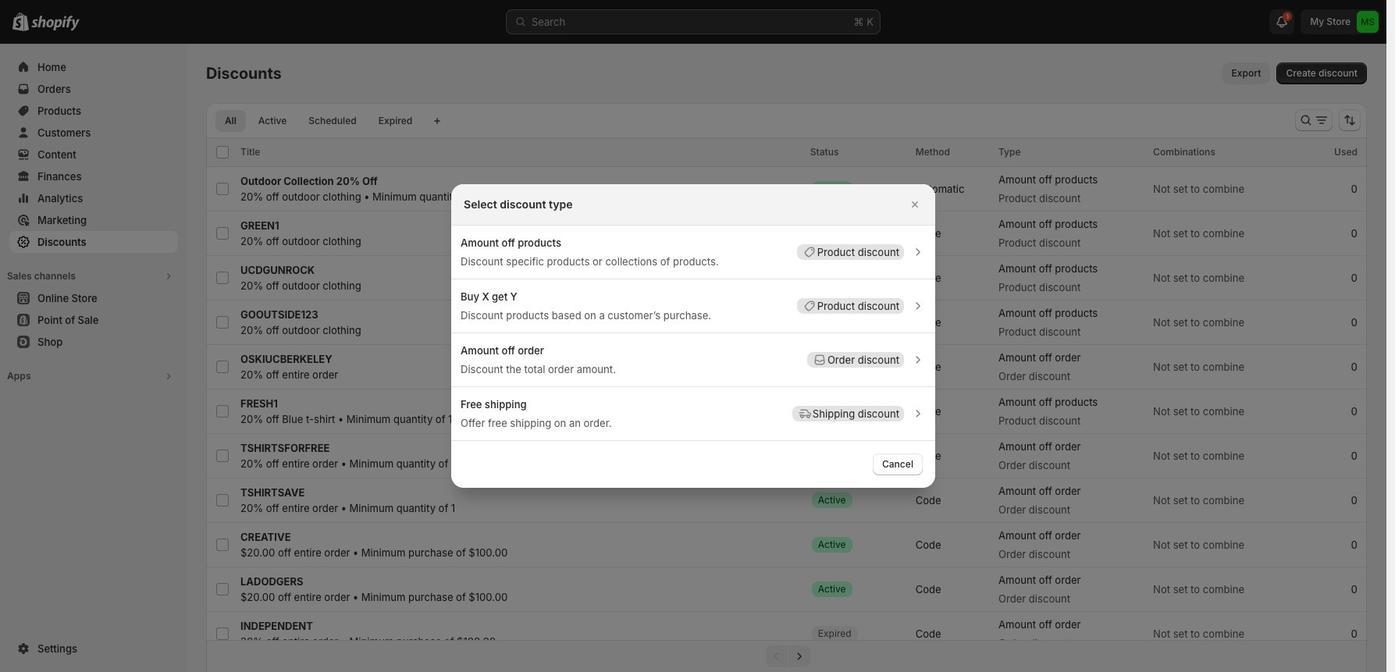Task type: locate. For each thing, give the bounding box(es) containing it.
tab list
[[212, 109, 425, 132]]

dialog
[[0, 184, 1387, 488]]



Task type: describe. For each thing, give the bounding box(es) containing it.
pagination element
[[206, 640, 1367, 672]]

shopify image
[[31, 16, 80, 31]]



Task type: vqa. For each thing, say whether or not it's contained in the screenshot.
"My Store" Image
no



